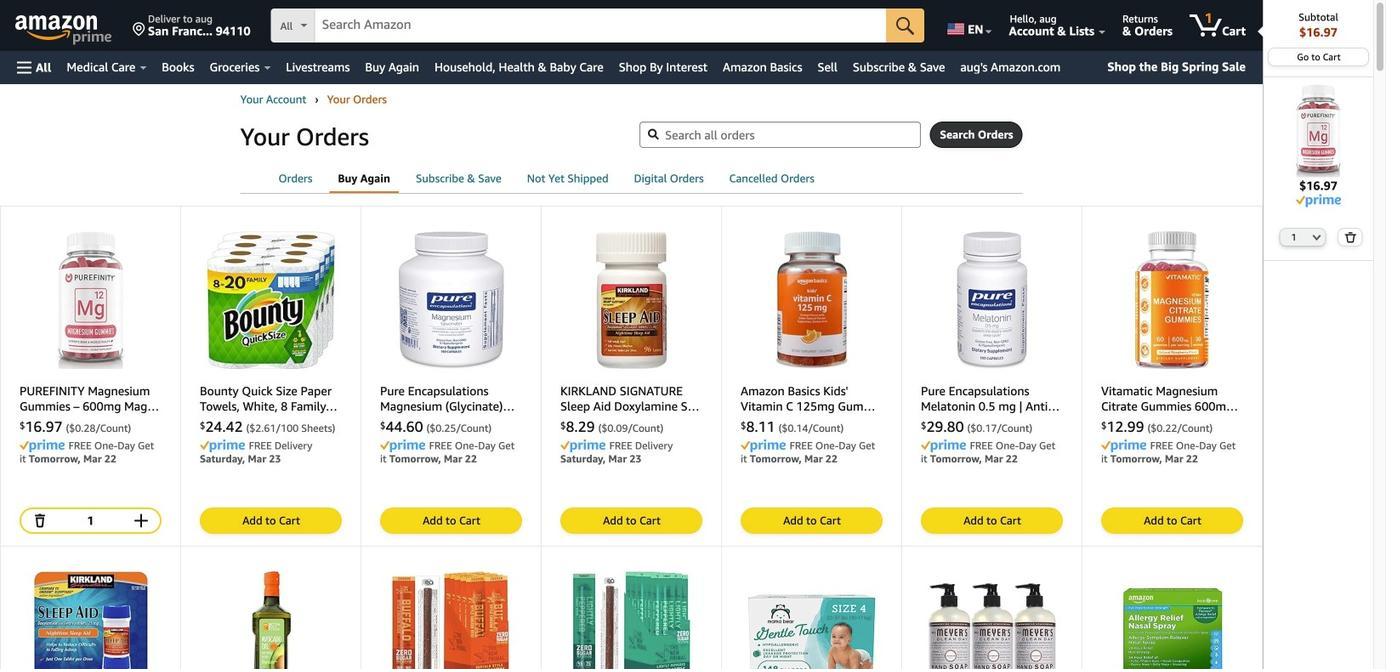 Task type: describe. For each thing, give the bounding box(es) containing it.
purefinity magnesium gummies &ndash; 600mg magnesium citrate gummy for stress relief, cramp defense &amp; recovery. high absorption &amp; bioavailable &ndash; vegan, non-gmo &amp; allergen free &ndash; 60 gummies (1 month supply) image
[[1272, 84, 1366, 177]]

5 free shipping for prime members image from the left
[[741, 440, 786, 452]]

none search field inside navigation navigation
[[271, 9, 925, 44]]

2 free shipping for prime members image from the left
[[200, 440, 245, 452]]

delete image
[[1345, 232, 1357, 243]]

Search all orders search field
[[640, 122, 921, 148]]

6 free shipping for prime members image from the left
[[921, 440, 966, 452]]

amazon image
[[15, 15, 98, 41]]

add to cart submit for fourth free shipping for prime members image from right
[[561, 509, 702, 533]]



Task type: vqa. For each thing, say whether or not it's contained in the screenshot.
Add to Cart submit
yes



Task type: locate. For each thing, give the bounding box(es) containing it.
4 add to cart submit from the left
[[742, 509, 882, 533]]

1 free shipping for prime members image from the left
[[20, 440, 65, 452]]

Search Amazon text field
[[315, 9, 887, 42]]

navigation navigation
[[0, 0, 1375, 669]]

2 add to cart submit from the left
[[381, 509, 521, 533]]

list
[[240, 91, 1023, 108]]

3 free shipping for prime members image from the left
[[380, 440, 425, 452]]

1 add to cart submit from the left
[[201, 509, 341, 533]]

5 add to cart submit from the left
[[922, 509, 1062, 533]]

free shipping for prime members image
[[20, 440, 65, 452], [200, 440, 245, 452], [380, 440, 425, 452], [561, 440, 606, 452], [741, 440, 786, 452], [921, 440, 966, 452], [1102, 440, 1147, 452]]

4 free shipping for prime members image from the left
[[561, 440, 606, 452]]

add to cart submit for second free shipping for prime members image from left
[[201, 509, 341, 533]]

Add to Cart submit
[[201, 509, 341, 533], [381, 509, 521, 533], [561, 509, 702, 533], [742, 509, 882, 533], [922, 509, 1062, 533]]

tab list
[[240, 166, 1023, 193]]

search image
[[648, 129, 659, 140]]

add to cart submit for 2nd free shipping for prime members image from the right
[[922, 509, 1062, 533]]

dropdown image
[[1313, 234, 1321, 241]]

None search field
[[271, 9, 925, 44]]

add to cart submit for 3rd free shipping for prime members image from the right
[[742, 509, 882, 533]]

7 free shipping for prime members image from the left
[[1102, 440, 1147, 452]]

remove from cart image
[[31, 513, 48, 530]]

None submit
[[887, 9, 925, 43], [931, 122, 1022, 147], [1339, 229, 1362, 246], [887, 9, 925, 43], [931, 122, 1022, 147], [1339, 229, 1362, 246]]

add to cart image
[[133, 513, 150, 530]]

3 add to cart submit from the left
[[561, 509, 702, 533]]

add to cart submit for fifth free shipping for prime members image from the right
[[381, 509, 521, 533]]



